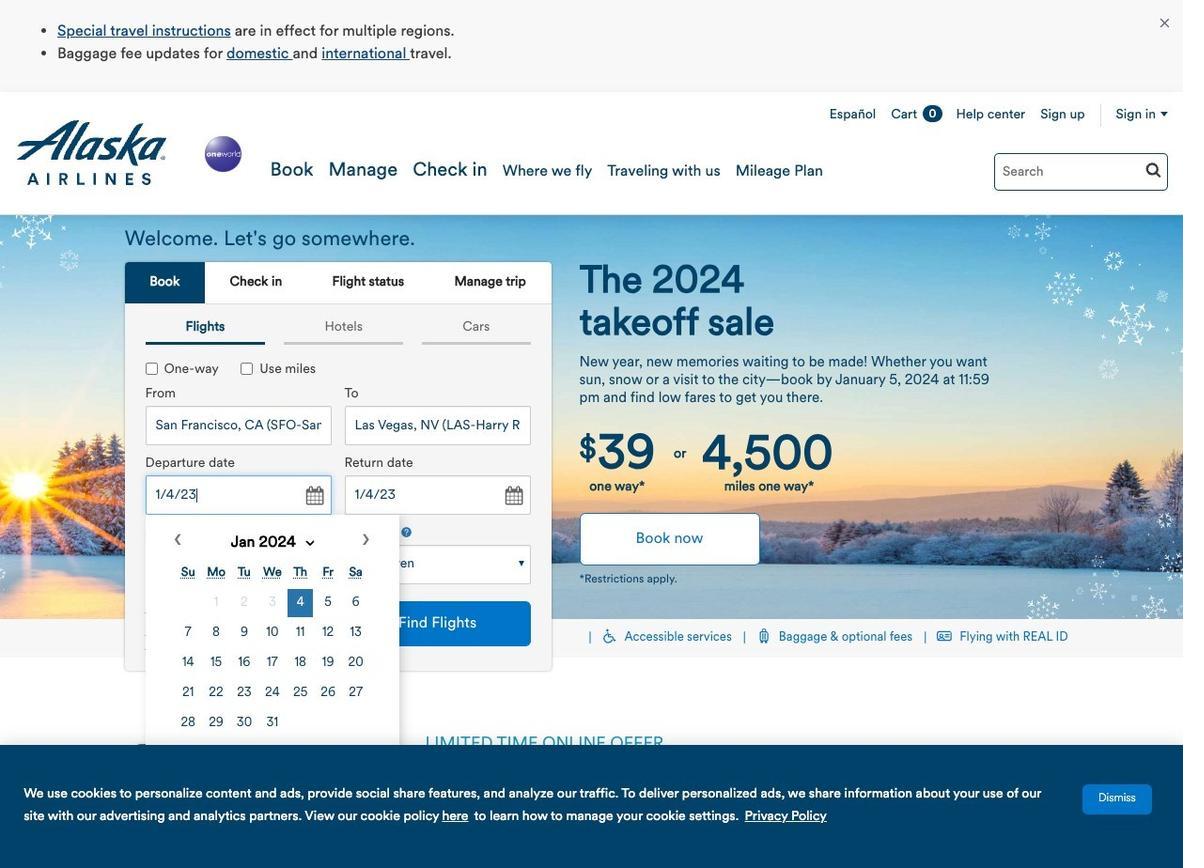 Task type: locate. For each thing, give the bounding box(es) containing it.
this 60k bonus mile offer is a trip. image
[[425, 767, 857, 805]]

form
[[131, 341, 537, 754]]

4 row from the top
[[175, 680, 369, 708]]

open datepicker image
[[300, 484, 327, 510], [500, 484, 526, 510]]

None checkbox
[[241, 363, 253, 375]]

None text field
[[345, 406, 531, 446]]

cookieconsent dialog
[[0, 746, 1184, 869]]

3 row from the top
[[175, 650, 369, 678]]

5 row from the top
[[175, 710, 369, 738]]

None text field
[[145, 406, 331, 446], [145, 476, 331, 515], [345, 476, 531, 515], [145, 406, 331, 446], [145, 476, 331, 515], [345, 476, 531, 515]]

1 row from the top
[[175, 590, 369, 618]]

1 horizontal spatial open datepicker image
[[500, 484, 526, 510]]

0 horizontal spatial open datepicker image
[[300, 484, 327, 510]]

tab list
[[125, 262, 551, 305], [136, 314, 540, 345]]

2 row from the top
[[175, 620, 369, 648]]

grid
[[173, 558, 371, 740]]

row
[[175, 590, 369, 618], [175, 620, 369, 648], [175, 650, 369, 678], [175, 680, 369, 708], [175, 710, 369, 738]]

cell
[[203, 590, 230, 618], [231, 590, 257, 618], [259, 590, 286, 618], [288, 590, 313, 618], [315, 590, 341, 618], [343, 590, 369, 618], [175, 620, 201, 648], [203, 620, 230, 648], [231, 620, 257, 648], [259, 620, 286, 648], [288, 620, 313, 648], [315, 620, 341, 648], [343, 620, 369, 648], [175, 650, 201, 678], [203, 650, 230, 678], [231, 650, 257, 678], [259, 650, 286, 678], [288, 650, 313, 678], [315, 650, 341, 678], [343, 650, 369, 678], [175, 680, 201, 708], [203, 680, 230, 708], [231, 680, 257, 708], [259, 680, 286, 708], [288, 680, 313, 708], [315, 680, 341, 708], [343, 680, 369, 708], [175, 710, 201, 738], [203, 710, 230, 738], [231, 710, 257, 738], [259, 710, 286, 738]]

None checkbox
[[145, 363, 157, 375]]



Task type: describe. For each thing, give the bounding box(es) containing it.
1 open datepicker image from the left
[[300, 484, 327, 510]]

search button image
[[1146, 162, 1162, 178]]

0 vertical spatial tab list
[[125, 262, 551, 305]]

visa card element
[[125, 733, 407, 869]]

2 open datepicker image from the left
[[500, 484, 526, 510]]

snow covered area. element
[[0, 215, 1184, 619]]

oneworld logo image
[[201, 132, 245, 176]]

1 vertical spatial tab list
[[136, 314, 540, 345]]

alaska airlines logo image
[[15, 120, 168, 186]]

Search text field
[[995, 153, 1168, 191]]



Task type: vqa. For each thing, say whether or not it's contained in the screenshot.
Snow covered area. ELEMENT
yes



